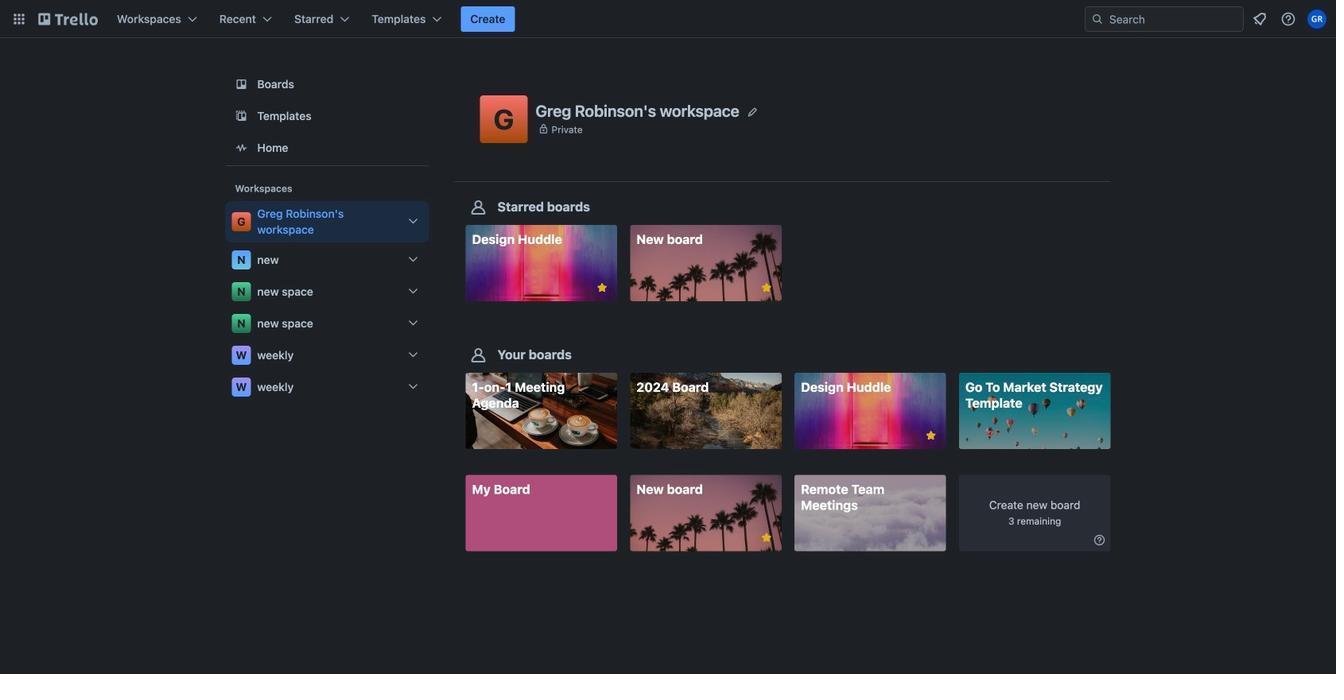 Task type: locate. For each thing, give the bounding box(es) containing it.
click to unstar this board. it will be removed from your starred list. image
[[595, 281, 610, 295], [924, 429, 939, 443]]

0 vertical spatial click to unstar this board. it will be removed from your starred list. image
[[760, 281, 774, 295]]

0 vertical spatial click to unstar this board. it will be removed from your starred list. image
[[595, 281, 610, 295]]

home image
[[232, 138, 251, 158]]

open information menu image
[[1281, 11, 1297, 27]]

template board image
[[232, 107, 251, 126]]

1 horizontal spatial click to unstar this board. it will be removed from your starred list. image
[[924, 429, 939, 443]]

board image
[[232, 75, 251, 94]]

click to unstar this board. it will be removed from your starred list. image
[[760, 281, 774, 295], [760, 531, 774, 545]]

1 vertical spatial click to unstar this board. it will be removed from your starred list. image
[[760, 531, 774, 545]]

sm image
[[1092, 533, 1108, 549]]

greg robinson (gregrobinson96) image
[[1308, 10, 1327, 29]]



Task type: vqa. For each thing, say whether or not it's contained in the screenshot.
1st Create from template… icon from right
no



Task type: describe. For each thing, give the bounding box(es) containing it.
1 vertical spatial click to unstar this board. it will be removed from your starred list. image
[[924, 429, 939, 443]]

back to home image
[[38, 6, 98, 32]]

Search field
[[1086, 6, 1245, 32]]

1 click to unstar this board. it will be removed from your starred list. image from the top
[[760, 281, 774, 295]]

2 click to unstar this board. it will be removed from your starred list. image from the top
[[760, 531, 774, 545]]

primary element
[[0, 0, 1337, 38]]

search image
[[1092, 13, 1105, 25]]

0 horizontal spatial click to unstar this board. it will be removed from your starred list. image
[[595, 281, 610, 295]]

0 notifications image
[[1251, 10, 1270, 29]]



